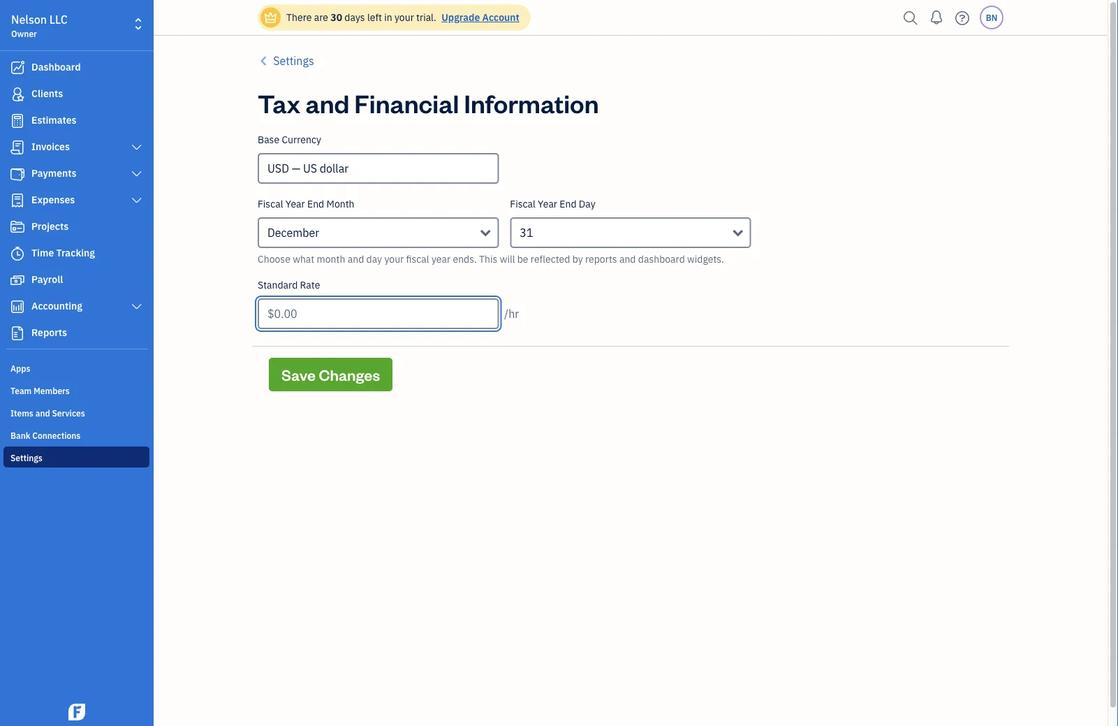Task type: locate. For each thing, give the bounding box(es) containing it.
2 chevron large down image from the top
[[130, 301, 143, 312]]

dashboard
[[639, 253, 685, 266]]

chevron large down image inside accounting link
[[130, 301, 143, 312]]

1 horizontal spatial settings
[[273, 53, 314, 68]]

expenses link
[[3, 188, 150, 213]]

1 horizontal spatial end
[[560, 197, 577, 210]]

bank connections
[[10, 430, 81, 441]]

2 end from the left
[[560, 197, 577, 210]]

owner
[[11, 28, 37, 39]]

day
[[579, 197, 596, 210]]

fiscal year end month
[[258, 197, 355, 210]]

year
[[286, 197, 305, 210], [538, 197, 558, 210]]

chevron large down image up projects link
[[130, 195, 143, 206]]

estimate image
[[9, 114, 26, 128]]

fiscal up 31
[[510, 197, 536, 210]]

settings down bank
[[10, 452, 43, 463]]

reports
[[31, 326, 67, 339]]

year left day at right
[[538, 197, 558, 210]]

chevron large down image up "reports" link
[[130, 301, 143, 312]]

services
[[52, 407, 85, 419]]

tracking
[[56, 246, 95, 259]]

and right reports in the right of the page
[[620, 253, 636, 266]]

currency
[[282, 133, 321, 146]]

0 horizontal spatial settings
[[10, 452, 43, 463]]

0 vertical spatial chevron large down image
[[130, 168, 143, 180]]

1 chevron large down image from the top
[[130, 142, 143, 153]]

end left day at right
[[560, 197, 577, 210]]

expenses
[[31, 193, 75, 206]]

accounting
[[31, 299, 82, 312]]

and
[[306, 86, 350, 119], [348, 253, 364, 266], [620, 253, 636, 266], [35, 407, 50, 419]]

nelson llc owner
[[11, 12, 68, 39]]

chevron large down image for expenses
[[130, 195, 143, 206]]

apps link
[[3, 357, 150, 378]]

and right items in the bottom left of the page
[[35, 407, 50, 419]]

0 vertical spatial settings
[[273, 53, 314, 68]]

there
[[287, 11, 312, 24]]

your
[[395, 11, 414, 24], [385, 253, 404, 266]]

account
[[483, 11, 520, 24]]

0 horizontal spatial fiscal
[[258, 197, 283, 210]]

payment image
[[9, 167, 26, 181]]

chevron large down image for payments
[[130, 168, 143, 180]]

year for 31
[[538, 197, 558, 210]]

0 vertical spatial chevron large down image
[[130, 142, 143, 153]]

0 horizontal spatial year
[[286, 197, 305, 210]]

chevron large down image down estimates link
[[130, 142, 143, 153]]

1 vertical spatial settings
[[10, 452, 43, 463]]

1 year from the left
[[286, 197, 305, 210]]

crown image
[[263, 10, 278, 25]]

upgrade account link
[[439, 11, 520, 24]]

settings inside button
[[273, 53, 314, 68]]

bank connections link
[[3, 424, 150, 445]]

accounting link
[[3, 294, 150, 319]]

nelson
[[11, 12, 47, 27]]

members
[[34, 385, 70, 396]]

1 horizontal spatial year
[[538, 197, 558, 210]]

fiscal up december
[[258, 197, 283, 210]]

tax and financial information
[[258, 86, 599, 119]]

Fiscal Year End Month field
[[258, 217, 499, 248]]

1 horizontal spatial fiscal
[[510, 197, 536, 210]]

dashboard image
[[9, 61, 26, 75]]

year
[[432, 253, 451, 266]]

days
[[345, 11, 365, 24]]

freshbooks image
[[66, 704, 88, 721]]

team members
[[10, 385, 70, 396]]

trial.
[[417, 11, 437, 24]]

fiscal
[[258, 197, 283, 210], [510, 197, 536, 210]]

year for december
[[286, 197, 305, 210]]

1 vertical spatial chevron large down image
[[130, 195, 143, 206]]

clients link
[[3, 82, 150, 107]]

dashboard link
[[3, 55, 150, 80]]

and up currency
[[306, 86, 350, 119]]

rate
[[300, 279, 320, 291]]

chevron large down image up expenses link at left top
[[130, 168, 143, 180]]

1 end from the left
[[307, 197, 324, 210]]

go to help image
[[952, 7, 974, 28]]

left
[[368, 11, 382, 24]]

chevronleft image
[[258, 52, 271, 69]]

estimates link
[[3, 108, 150, 133]]

save
[[282, 364, 316, 384]]

bn button
[[981, 6, 1004, 29]]

items
[[10, 407, 33, 419]]

items and services
[[10, 407, 85, 419]]

year up december
[[286, 197, 305, 210]]

project image
[[9, 220, 26, 234]]

your right "in"
[[395, 11, 414, 24]]

your right day
[[385, 253, 404, 266]]

0 horizontal spatial end
[[307, 197, 324, 210]]

team
[[10, 385, 32, 396]]

invoices link
[[3, 135, 150, 160]]

fiscal
[[406, 253, 430, 266]]

settings right chevronleft icon
[[273, 53, 314, 68]]

december
[[268, 225, 320, 240]]

bank
[[10, 430, 30, 441]]

chevron large down image
[[130, 168, 143, 180], [130, 195, 143, 206]]

2 chevron large down image from the top
[[130, 195, 143, 206]]

2 year from the left
[[538, 197, 558, 210]]

chevron large down image inside invoices link
[[130, 142, 143, 153]]

clients
[[31, 87, 63, 100]]

fiscal year end day
[[510, 197, 596, 210]]

end
[[307, 197, 324, 210], [560, 197, 577, 210]]

chevron large down image
[[130, 142, 143, 153], [130, 301, 143, 312]]

1 vertical spatial chevron large down image
[[130, 301, 143, 312]]

settings
[[273, 53, 314, 68], [10, 452, 43, 463]]

this
[[479, 253, 498, 266]]

items and services link
[[3, 402, 150, 423]]

end left month
[[307, 197, 324, 210]]

2 fiscal from the left
[[510, 197, 536, 210]]

chevron large down image inside expenses link
[[130, 195, 143, 206]]

and inside 'link'
[[35, 407, 50, 419]]

1 fiscal from the left
[[258, 197, 283, 210]]

expense image
[[9, 194, 26, 208]]

apps
[[10, 363, 30, 374]]

widgets.
[[688, 253, 725, 266]]

1 chevron large down image from the top
[[130, 168, 143, 180]]

tax
[[258, 86, 301, 119]]



Task type: describe. For each thing, give the bounding box(es) containing it.
connections
[[32, 430, 81, 441]]

invoice image
[[9, 140, 26, 154]]

search image
[[900, 7, 923, 28]]

and left day
[[348, 253, 364, 266]]

standard rate
[[258, 279, 320, 291]]

day
[[367, 253, 382, 266]]

reports
[[586, 253, 618, 266]]

are
[[314, 11, 328, 24]]

ends.
[[453, 253, 477, 266]]

base currency
[[258, 133, 321, 146]]

information
[[464, 86, 599, 119]]

projects link
[[3, 215, 150, 240]]

chevron large down image for invoices
[[130, 142, 143, 153]]

chevron large down image for accounting
[[130, 301, 143, 312]]

Currency text field
[[259, 154, 498, 182]]

timer image
[[9, 247, 26, 261]]

projects
[[31, 220, 69, 233]]

Standard Rate text field
[[258, 298, 499, 329]]

main element
[[0, 0, 189, 726]]

changes
[[319, 364, 380, 384]]

dashboard
[[31, 60, 81, 73]]

notifications image
[[926, 3, 948, 31]]

chart image
[[9, 300, 26, 314]]

30
[[331, 11, 342, 24]]

payments link
[[3, 161, 150, 187]]

standard
[[258, 279, 298, 291]]

financial
[[355, 86, 459, 119]]

month
[[317, 253, 346, 266]]

team members link
[[3, 379, 150, 400]]

fiscal for december
[[258, 197, 283, 210]]

will
[[500, 253, 515, 266]]

month
[[327, 197, 355, 210]]

time tracking
[[31, 246, 95, 259]]

/hr
[[505, 306, 519, 321]]

bn
[[987, 12, 998, 23]]

llc
[[50, 12, 68, 27]]

settings link
[[3, 447, 150, 468]]

end for december
[[307, 197, 324, 210]]

save changes
[[282, 364, 380, 384]]

in
[[385, 11, 393, 24]]

client image
[[9, 87, 26, 101]]

reflected
[[531, 253, 571, 266]]

payroll
[[31, 273, 63, 286]]

save changes button
[[269, 358, 393, 391]]

1 vertical spatial your
[[385, 253, 404, 266]]

settings button
[[258, 52, 314, 69]]

payments
[[31, 167, 77, 180]]

by
[[573, 253, 583, 266]]

estimates
[[31, 114, 77, 126]]

invoices
[[31, 140, 70, 153]]

Fiscal Year End Day field
[[510, 217, 752, 248]]

there are 30 days left in your trial. upgrade account
[[287, 11, 520, 24]]

report image
[[9, 326, 26, 340]]

time tracking link
[[3, 241, 150, 266]]

upgrade
[[442, 11, 480, 24]]

31
[[520, 225, 534, 240]]

money image
[[9, 273, 26, 287]]

base
[[258, 133, 280, 146]]

0 vertical spatial your
[[395, 11, 414, 24]]

payroll link
[[3, 268, 150, 293]]

reports link
[[3, 321, 150, 346]]

fiscal for 31
[[510, 197, 536, 210]]

settings inside main element
[[10, 452, 43, 463]]

be
[[518, 253, 529, 266]]

choose
[[258, 253, 291, 266]]

choose what month and day your fiscal year ends. this will be reflected by reports and dashboard widgets.
[[258, 253, 725, 266]]

end for 31
[[560, 197, 577, 210]]

time
[[31, 246, 54, 259]]

what
[[293, 253, 315, 266]]



Task type: vqa. For each thing, say whether or not it's contained in the screenshot.
3rd $0 from right
no



